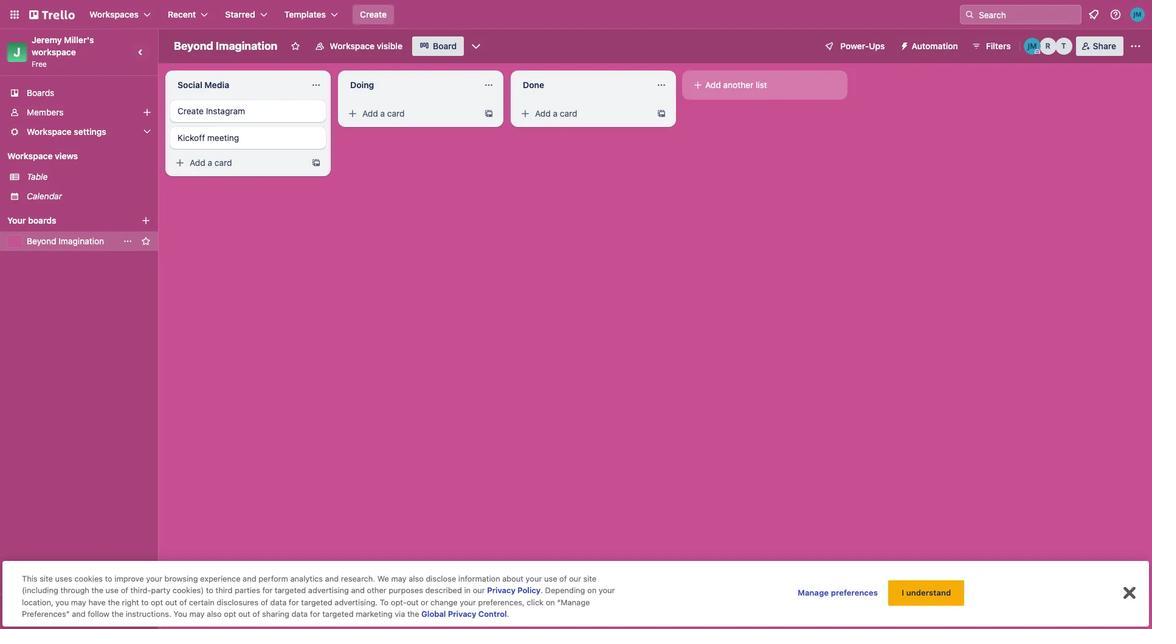 Task type: locate. For each thing, give the bounding box(es) containing it.
0 horizontal spatial beyond imagination
[[27, 236, 104, 246]]

beyond imagination down the "your boards with 1 items" element
[[27, 236, 104, 246]]

2 horizontal spatial create from template… image
[[657, 109, 667, 119]]

1 vertical spatial privacy
[[448, 610, 477, 620]]

0 vertical spatial privacy
[[487, 586, 516, 596]]

location,
[[22, 598, 53, 608]]

a for done 'text field' on the top
[[553, 108, 558, 119]]

perform
[[259, 574, 288, 584]]

information
[[459, 574, 500, 584]]

sm image
[[519, 108, 532, 120], [174, 157, 186, 169]]

templates button
[[277, 5, 346, 24]]

kickoff meeting link
[[170, 127, 326, 149]]

create for create
[[360, 9, 387, 19]]

0 horizontal spatial on
[[546, 598, 555, 608]]

1 vertical spatial use
[[106, 586, 119, 596]]

marketing
[[356, 610, 393, 620]]

sm image inside add another list 'link'
[[692, 79, 704, 91]]

1 site from the left
[[40, 574, 53, 584]]

1 vertical spatial targeted
[[301, 598, 333, 608]]

privacy down change
[[448, 610, 477, 620]]

1 horizontal spatial add a card
[[363, 108, 405, 119]]

add a card link
[[343, 105, 479, 122], [516, 105, 652, 122], [170, 154, 307, 172]]

0 horizontal spatial create
[[178, 106, 204, 116]]

0 vertical spatial use
[[544, 574, 557, 584]]

a down done 'text field' on the top
[[553, 108, 558, 119]]

list
[[756, 80, 768, 90]]

1 horizontal spatial on
[[588, 586, 597, 596]]

use
[[544, 574, 557, 584], [106, 586, 119, 596]]

0 horizontal spatial site
[[40, 574, 53, 584]]

0 horizontal spatial our
[[473, 586, 485, 596]]

for down advertising
[[310, 610, 320, 620]]

also up purposes
[[409, 574, 424, 584]]

workspace left visible
[[330, 41, 375, 51]]

0 horizontal spatial to
[[105, 574, 112, 584]]

add a card for done 'text field' on the top
[[535, 108, 578, 119]]

1 horizontal spatial .
[[541, 586, 543, 596]]

depending
[[545, 586, 585, 596]]

1 horizontal spatial for
[[289, 598, 299, 608]]

workspace down the members
[[27, 127, 72, 137]]

on up "manage
[[588, 586, 597, 596]]

a
[[380, 108, 385, 119], [553, 108, 558, 119], [208, 158, 212, 168]]

our
[[569, 574, 581, 584], [473, 586, 485, 596]]

create from template… image
[[484, 109, 494, 119], [657, 109, 667, 119], [311, 158, 321, 168]]

2 horizontal spatial for
[[310, 610, 320, 620]]

of up 'depending'
[[560, 574, 567, 584]]

0 horizontal spatial a
[[208, 158, 212, 168]]

1 vertical spatial for
[[289, 598, 299, 608]]

the up have
[[92, 586, 103, 596]]

0 horizontal spatial jeremy miller (jeremymiller198) image
[[1024, 38, 1041, 55]]

create up kickoff
[[178, 106, 204, 116]]

opt-
[[391, 598, 407, 608]]

out down disclosures
[[238, 610, 250, 620]]

data up sharing
[[270, 598, 287, 608]]

to up certain
[[206, 586, 213, 596]]

1 horizontal spatial use
[[544, 574, 557, 584]]

1 vertical spatial also
[[207, 610, 222, 620]]

0 vertical spatial sm image
[[895, 36, 912, 54]]

1 vertical spatial imagination
[[59, 236, 104, 246]]

add down doing text field
[[363, 108, 378, 119]]

workspace visible button
[[308, 36, 410, 56]]

data
[[270, 598, 287, 608], [292, 610, 308, 620]]

customize views image
[[470, 40, 482, 52]]

kickoff meeting
[[178, 133, 239, 143]]

add left another
[[706, 80, 721, 90]]

t button
[[1056, 38, 1073, 55]]

add a card
[[363, 108, 405, 119], [535, 108, 578, 119], [190, 158, 232, 168]]

for inside this site uses cookies to improve your browsing experience and perform analytics and research. we may also disclose information about your use of our site (including through the use of third-party cookies) to third parties for targeted advertising and other purposes described in our
[[262, 586, 273, 596]]

to up instructions.
[[141, 598, 149, 608]]

0 vertical spatial may
[[391, 574, 407, 584]]

imagination down starred "popup button"
[[216, 40, 278, 52]]

1 vertical spatial opt
[[224, 610, 236, 620]]

the
[[92, 586, 103, 596], [108, 598, 120, 608], [112, 610, 124, 620], [408, 610, 419, 620]]

add for create from template… icon corresponding to done 'text field' on the top
[[535, 108, 551, 119]]

to right cookies
[[105, 574, 112, 584]]

create inside button
[[360, 9, 387, 19]]

and
[[243, 574, 256, 584], [325, 574, 339, 584], [351, 586, 365, 596], [72, 610, 86, 620]]

1 vertical spatial workspace
[[27, 127, 72, 137]]

0 horizontal spatial out
[[165, 598, 177, 608]]

calendar
[[27, 191, 62, 201]]

the left right on the left bottom of page
[[108, 598, 120, 608]]

1 horizontal spatial also
[[409, 574, 424, 584]]

1 horizontal spatial create
[[360, 9, 387, 19]]

back to home image
[[29, 5, 75, 24]]

sm image
[[895, 36, 912, 54], [692, 79, 704, 91], [347, 108, 359, 120]]

to
[[380, 598, 389, 608]]

through
[[60, 586, 89, 596]]

0 horizontal spatial also
[[207, 610, 222, 620]]

ups
[[869, 41, 885, 51]]

add a card link down done 'text field' on the top
[[516, 105, 652, 122]]

1 horizontal spatial beyond imagination
[[174, 40, 278, 52]]

1 horizontal spatial out
[[238, 610, 250, 620]]

2 horizontal spatial a
[[553, 108, 558, 119]]

a for doing text field
[[380, 108, 385, 119]]

jeremy miller (jeremymiller198) image
[[1131, 7, 1145, 22], [1024, 38, 1041, 55]]

board
[[433, 41, 457, 51]]

may up purposes
[[391, 574, 407, 584]]

0 horizontal spatial use
[[106, 586, 119, 596]]

workspace up table
[[7, 151, 53, 161]]

site up 'depending'
[[584, 574, 597, 584]]

1 horizontal spatial beyond
[[174, 40, 213, 52]]

may down certain
[[189, 610, 205, 620]]

0 vertical spatial jeremy miller (jeremymiller198) image
[[1131, 7, 1145, 22]]

a down doing text field
[[380, 108, 385, 119]]

0 horizontal spatial imagination
[[59, 236, 104, 246]]

global privacy control link
[[422, 610, 507, 620]]

1 vertical spatial create
[[178, 106, 204, 116]]

0 vertical spatial sm image
[[519, 108, 532, 120]]

add another list
[[706, 80, 768, 90]]

2 vertical spatial to
[[141, 598, 149, 608]]

j
[[14, 45, 20, 59]]

use up have
[[106, 586, 119, 596]]

star icon image
[[141, 237, 151, 246]]

0 horizontal spatial beyond
[[27, 236, 56, 246]]

0 vertical spatial also
[[409, 574, 424, 584]]

beyond down boards
[[27, 236, 56, 246]]

add a card link for doing text field
[[343, 105, 479, 122]]

1 horizontal spatial may
[[189, 610, 205, 620]]

0 horizontal spatial sm image
[[347, 108, 359, 120]]

2 horizontal spatial add a card link
[[516, 105, 652, 122]]

meeting
[[207, 133, 239, 143]]

opt down disclosures
[[224, 610, 236, 620]]

add
[[706, 80, 721, 90], [363, 108, 378, 119], [535, 108, 551, 119], [190, 158, 205, 168]]

and inside the . depending on your location, you may have the right to opt out of certain disclosures of data for targeted advertising. to opt-out or change your preferences, click on "manage preferences" and follow the instructions. you may also opt out of sharing data for targeted marketing via the
[[72, 610, 86, 620]]

also
[[409, 574, 424, 584], [207, 610, 222, 620]]

0 vertical spatial targeted
[[275, 586, 306, 596]]

may inside this site uses cookies to improve your browsing experience and perform analytics and research. we may also disclose information about your use of our site (including through the use of third-party cookies) to third parties for targeted advertising and other purposes described in our
[[391, 574, 407, 584]]

workspace settings button
[[0, 122, 158, 142]]

1 vertical spatial may
[[71, 598, 86, 608]]

1 horizontal spatial our
[[569, 574, 581, 584]]

0 horizontal spatial add a card link
[[170, 154, 307, 172]]

beyond imagination inside 'link'
[[27, 236, 104, 246]]

card down meeting
[[215, 158, 232, 168]]

0 vertical spatial to
[[105, 574, 112, 584]]

Social Media text field
[[170, 75, 304, 95]]

add a card link down doing text field
[[343, 105, 479, 122]]

advertising
[[308, 586, 349, 596]]

workspace for workspace visible
[[330, 41, 375, 51]]

"manage
[[557, 598, 590, 608]]

use up 'depending'
[[544, 574, 557, 584]]

1 vertical spatial jeremy miller (jeremymiller198) image
[[1024, 38, 1041, 55]]

in
[[464, 586, 471, 596]]

2 horizontal spatial sm image
[[895, 36, 912, 54]]

1 horizontal spatial to
[[141, 598, 149, 608]]

card for doing text field
[[387, 108, 405, 119]]

imagination inside text box
[[216, 40, 278, 52]]

add a card for doing text field
[[363, 108, 405, 119]]

jeremy miller (jeremymiller198) image right open information menu image
[[1131, 7, 1145, 22]]

add a card link for done 'text field' on the top
[[516, 105, 652, 122]]

card down doing text field
[[387, 108, 405, 119]]

also inside the . depending on your location, you may have the right to opt out of certain disclosures of data for targeted advertising. to opt-out or change your preferences, click on "manage preferences" and follow the instructions. you may also opt out of sharing data for targeted marketing via the
[[207, 610, 222, 620]]

imagination down the "your boards with 1 items" element
[[59, 236, 104, 246]]

privacy alert dialog
[[2, 561, 1149, 627]]

of up you
[[179, 598, 187, 608]]

table
[[27, 172, 48, 182]]

out
[[165, 598, 177, 608], [407, 598, 419, 608], [238, 610, 250, 620]]

privacy policy
[[487, 586, 541, 596]]

opt down party
[[151, 598, 163, 608]]

2 vertical spatial may
[[189, 610, 205, 620]]

our right in
[[473, 586, 485, 596]]

Board name text field
[[168, 36, 284, 56]]

global
[[422, 610, 446, 620]]

free
[[80, 607, 95, 617]]

board actions menu image
[[123, 237, 133, 246]]

add down done 'text field' on the top
[[535, 108, 551, 119]]

create up workspace visible
[[360, 9, 387, 19]]

another
[[724, 80, 754, 90]]

2 vertical spatial sm image
[[347, 108, 359, 120]]

recent button
[[161, 5, 216, 24]]

share
[[1093, 41, 1117, 51]]

add a card link down kickoff meeting link
[[170, 154, 307, 172]]

also down certain
[[207, 610, 222, 620]]

. down the preferences,
[[507, 610, 509, 620]]

of left sharing
[[253, 610, 260, 620]]

for up sharing
[[289, 598, 299, 608]]

1 horizontal spatial sm image
[[519, 108, 532, 120]]

and up parties
[[243, 574, 256, 584]]

. up the click
[[541, 586, 543, 596]]

of up sharing
[[261, 598, 268, 608]]

workspace inside button
[[330, 41, 375, 51]]

1 vertical spatial data
[[292, 610, 308, 620]]

instagram
[[206, 106, 245, 116]]

1 vertical spatial beyond
[[27, 236, 56, 246]]

privacy up the preferences,
[[487, 586, 516, 596]]

create instagram
[[178, 106, 245, 116]]

automation
[[912, 41, 958, 51]]

your
[[146, 574, 162, 584], [526, 574, 542, 584], [599, 586, 615, 596], [460, 598, 476, 608]]

0 vertical spatial beyond
[[174, 40, 213, 52]]

card down done 'text field' on the top
[[560, 108, 578, 119]]

1 vertical spatial to
[[206, 586, 213, 596]]

card
[[387, 108, 405, 119], [560, 108, 578, 119], [215, 158, 232, 168]]

our up 'depending'
[[569, 574, 581, 584]]

1 horizontal spatial create from template… image
[[484, 109, 494, 119]]

1 horizontal spatial opt
[[224, 610, 236, 620]]

this member is an admin of this board. image
[[1035, 49, 1041, 55]]

0 vertical spatial opt
[[151, 598, 163, 608]]

premium
[[43, 607, 77, 617]]

and down 'research.'
[[351, 586, 365, 596]]

add a card down done 'text field' on the top
[[535, 108, 578, 119]]

your up policy
[[526, 574, 542, 584]]

1 vertical spatial sm image
[[174, 157, 186, 169]]

sm image inside automation button
[[895, 36, 912, 54]]

targeted down analytics
[[275, 586, 306, 596]]

0 vertical spatial data
[[270, 598, 287, 608]]

add down kickoff
[[190, 158, 205, 168]]

Search field
[[975, 5, 1081, 24]]

for down perform
[[262, 586, 273, 596]]

0 vertical spatial .
[[541, 586, 543, 596]]

1 horizontal spatial imagination
[[216, 40, 278, 52]]

may down through
[[71, 598, 86, 608]]

targeted down advertising.
[[323, 610, 354, 620]]

via
[[395, 610, 405, 620]]

0 vertical spatial imagination
[[216, 40, 278, 52]]

sharing
[[262, 610, 289, 620]]

workspace inside dropdown button
[[27, 127, 72, 137]]

workspace
[[32, 47, 76, 57]]

1 horizontal spatial site
[[584, 574, 597, 584]]

beyond imagination
[[174, 40, 278, 52], [27, 236, 104, 246]]

change
[[431, 598, 458, 608]]

templates
[[284, 9, 326, 19]]

0 vertical spatial create
[[360, 9, 387, 19]]

jeremy miller's workspace free
[[32, 35, 96, 69]]

members link
[[0, 103, 158, 122]]

settings
[[74, 127, 106, 137]]

site up (including
[[40, 574, 53, 584]]

0 horizontal spatial sm image
[[174, 157, 186, 169]]

a down the kickoff meeting
[[208, 158, 212, 168]]

show menu image
[[1130, 40, 1142, 52]]

0 horizontal spatial opt
[[151, 598, 163, 608]]

and left the follow
[[72, 610, 86, 620]]

data right sharing
[[292, 610, 308, 620]]

0 vertical spatial for
[[262, 586, 273, 596]]

jeremy miller (jeremymiller198) image inside the primary element
[[1131, 7, 1145, 22]]

out up you
[[165, 598, 177, 608]]

add a card down doing text field
[[363, 108, 405, 119]]

beyond down recent dropdown button
[[174, 40, 213, 52]]

beyond imagination down starred in the top of the page
[[174, 40, 278, 52]]

beyond inside 'link'
[[27, 236, 56, 246]]

the inside this site uses cookies to improve your browsing experience and perform analytics and research. we may also disclose information about your use of our site (including through the use of third-party cookies) to third parties for targeted advertising and other purposes described in our
[[92, 586, 103, 596]]

targeted inside this site uses cookies to improve your browsing experience and perform analytics and research. we may also disclose information about your use of our site (including through the use of third-party cookies) to third parties for targeted advertising and other purposes described in our
[[275, 586, 306, 596]]

1 horizontal spatial jeremy miller (jeremymiller198) image
[[1131, 7, 1145, 22]]

0 horizontal spatial may
[[71, 598, 86, 608]]

create instagram link
[[170, 100, 326, 122]]

0 horizontal spatial for
[[262, 586, 273, 596]]

0 notifications image
[[1087, 7, 1102, 22]]

out left or
[[407, 598, 419, 608]]

add a card down the kickoff meeting
[[190, 158, 232, 168]]

kickoff
[[178, 133, 205, 143]]

browsing
[[165, 574, 198, 584]]

2 horizontal spatial may
[[391, 574, 407, 584]]

rubyanndersson (rubyanndersson) image
[[1040, 38, 1057, 55]]

2 horizontal spatial card
[[560, 108, 578, 119]]

open information menu image
[[1110, 9, 1122, 21]]

0 vertical spatial on
[[588, 586, 597, 596]]

workspace for workspace views
[[7, 151, 53, 161]]

create
[[360, 9, 387, 19], [178, 106, 204, 116]]

workspace navigation collapse icon image
[[133, 44, 150, 61]]

power-
[[841, 41, 869, 51]]

beyond imagination inside text box
[[174, 40, 278, 52]]

2 vertical spatial workspace
[[7, 151, 53, 161]]

instructions.
[[126, 610, 171, 620]]

i understand
[[902, 588, 952, 598]]

0 vertical spatial workspace
[[330, 41, 375, 51]]

site
[[40, 574, 53, 584], [584, 574, 597, 584]]

1 vertical spatial beyond imagination
[[27, 236, 104, 246]]

1 vertical spatial sm image
[[692, 79, 704, 91]]

.
[[541, 586, 543, 596], [507, 610, 509, 620]]

1 horizontal spatial add a card link
[[343, 105, 479, 122]]

on right the click
[[546, 598, 555, 608]]

0 vertical spatial beyond imagination
[[174, 40, 278, 52]]

jeremy miller's workspace link
[[32, 35, 96, 57]]

targeted down advertising
[[301, 598, 333, 608]]

jeremy miller (jeremymiller198) image left the r
[[1024, 38, 1041, 55]]

2 horizontal spatial add a card
[[535, 108, 578, 119]]



Task type: vqa. For each thing, say whether or not it's contained in the screenshot.
'assets'
no



Task type: describe. For each thing, give the bounding box(es) containing it.
boards
[[27, 88, 54, 98]]

your up party
[[146, 574, 162, 584]]

your boards with 1 items element
[[7, 214, 123, 228]]

we
[[378, 574, 389, 584]]

your boards
[[7, 215, 56, 226]]

add inside 'link'
[[706, 80, 721, 90]]

create from template… image for done 'text field' on the top
[[657, 109, 667, 119]]

automation button
[[895, 36, 966, 56]]

certain
[[189, 598, 215, 608]]

other
[[367, 586, 387, 596]]

follow
[[88, 610, 109, 620]]

Doing text field
[[343, 75, 477, 95]]

try premium free button
[[7, 603, 148, 622]]

you
[[174, 610, 187, 620]]

of down improve
[[121, 586, 128, 596]]

sm image for automation
[[895, 36, 912, 54]]

try premium free
[[28, 607, 95, 617]]

parties
[[235, 586, 260, 596]]

understand
[[907, 588, 952, 598]]

cookies
[[74, 574, 103, 584]]

purposes
[[389, 586, 423, 596]]

party
[[151, 586, 170, 596]]

add another list link
[[687, 75, 843, 95]]

2 horizontal spatial to
[[206, 586, 213, 596]]

add for leftmost create from template… icon
[[190, 158, 205, 168]]

1 horizontal spatial privacy
[[487, 586, 516, 596]]

power-ups
[[841, 41, 885, 51]]

workspaces button
[[82, 5, 158, 24]]

star or unstar board image
[[291, 41, 301, 51]]

2 site from the left
[[584, 574, 597, 584]]

create button
[[353, 5, 394, 24]]

research.
[[341, 574, 375, 584]]

sm image for create from template… icon corresponding to done 'text field' on the top
[[519, 108, 532, 120]]

your down in
[[460, 598, 476, 608]]

and up advertising
[[325, 574, 339, 584]]

starred button
[[218, 5, 275, 24]]

manage
[[798, 588, 829, 598]]

workspace views
[[7, 151, 78, 161]]

boards link
[[0, 83, 158, 103]]

your
[[7, 215, 26, 226]]

0 horizontal spatial add a card
[[190, 158, 232, 168]]

preferences"
[[22, 610, 70, 620]]

manage preferences
[[798, 588, 878, 598]]

workspace settings
[[27, 127, 106, 137]]

the right via
[[408, 610, 419, 620]]

members
[[27, 107, 64, 117]]

filters button
[[968, 36, 1015, 56]]

r button
[[1040, 38, 1057, 55]]

2 vertical spatial targeted
[[323, 610, 354, 620]]

j link
[[7, 43, 27, 62]]

i
[[902, 588, 905, 598]]

right
[[122, 598, 139, 608]]

terryturtle85 (terryturtle85) image
[[1056, 38, 1073, 55]]

0 horizontal spatial data
[[270, 598, 287, 608]]

or
[[421, 598, 429, 608]]

miller's
[[64, 35, 94, 45]]

views
[[55, 151, 78, 161]]

t
[[1062, 41, 1067, 50]]

workspace for workspace settings
[[27, 127, 72, 137]]

0 horizontal spatial privacy
[[448, 610, 477, 620]]

this site uses cookies to improve your browsing experience and perform analytics and research. we may also disclose information about your use of our site (including through the use of third-party cookies) to third parties for targeted advertising and other purposes described in our
[[22, 574, 597, 596]]

share button
[[1076, 36, 1124, 56]]

sm image for add a card
[[347, 108, 359, 120]]

workspace visible
[[330, 41, 403, 51]]

preferences
[[831, 588, 878, 598]]

boards
[[28, 215, 56, 226]]

card for done 'text field' on the top
[[560, 108, 578, 119]]

described
[[425, 586, 462, 596]]

to inside the . depending on your location, you may have the right to opt out of certain disclosures of data for targeted advertising. to opt-out or change your preferences, click on "manage preferences" and follow the instructions. you may also opt out of sharing data for targeted marketing via the
[[141, 598, 149, 608]]

. inside the . depending on your location, you may have the right to opt out of certain disclosures of data for targeted advertising. to opt-out or change your preferences, click on "manage preferences" and follow the instructions. you may also opt out of sharing data for targeted marketing via the
[[541, 586, 543, 596]]

i understand button
[[889, 581, 965, 606]]

about
[[503, 574, 524, 584]]

2 horizontal spatial out
[[407, 598, 419, 608]]

filters
[[986, 41, 1011, 51]]

beyond imagination link
[[27, 235, 117, 248]]

power-ups button
[[816, 36, 893, 56]]

jeremy
[[32, 35, 62, 45]]

uses
[[55, 574, 72, 584]]

primary element
[[0, 0, 1153, 29]]

2 vertical spatial for
[[310, 610, 320, 620]]

1 vertical spatial .
[[507, 610, 509, 620]]

add for create from template… icon associated with doing text field
[[363, 108, 378, 119]]

sm image for leftmost create from template… icon
[[174, 157, 186, 169]]

cookies)
[[173, 586, 204, 596]]

recent
[[168, 9, 196, 19]]

the down right on the left bottom of page
[[112, 610, 124, 620]]

add board image
[[141, 216, 151, 226]]

1 horizontal spatial data
[[292, 610, 308, 620]]

experience
[[200, 574, 241, 584]]

create from template… image for doing text field
[[484, 109, 494, 119]]

try
[[28, 607, 40, 617]]

control
[[479, 610, 507, 620]]

(including
[[22, 586, 58, 596]]

1 vertical spatial on
[[546, 598, 555, 608]]

disclose
[[426, 574, 456, 584]]

policy
[[518, 586, 541, 596]]

also inside this site uses cookies to improve your browsing experience and perform analytics and research. we may also disclose information about your use of our site (including through the use of third-party cookies) to third parties for targeted advertising and other purposes described in our
[[409, 574, 424, 584]]

0 horizontal spatial create from template… image
[[311, 158, 321, 168]]

0 horizontal spatial card
[[215, 158, 232, 168]]

create for create instagram
[[178, 106, 204, 116]]

0 vertical spatial our
[[569, 574, 581, 584]]

improve
[[115, 574, 144, 584]]

r
[[1046, 41, 1051, 50]]

analytics
[[290, 574, 323, 584]]

privacy policy link
[[487, 586, 541, 596]]

starred
[[225, 9, 255, 19]]

beyond inside text box
[[174, 40, 213, 52]]

have
[[88, 598, 106, 608]]

Done text field
[[516, 75, 650, 95]]

board link
[[412, 36, 464, 56]]

your right 'depending'
[[599, 586, 615, 596]]

search image
[[965, 10, 975, 19]]

. depending on your location, you may have the right to opt out of certain disclosures of data for targeted advertising. to opt-out or change your preferences, click on "manage preferences" and follow the instructions. you may also opt out of sharing data for targeted marketing via the
[[22, 586, 615, 620]]

third
[[216, 586, 233, 596]]

imagination inside 'link'
[[59, 236, 104, 246]]

third-
[[131, 586, 151, 596]]

calendar link
[[27, 190, 151, 203]]

you
[[56, 598, 69, 608]]



